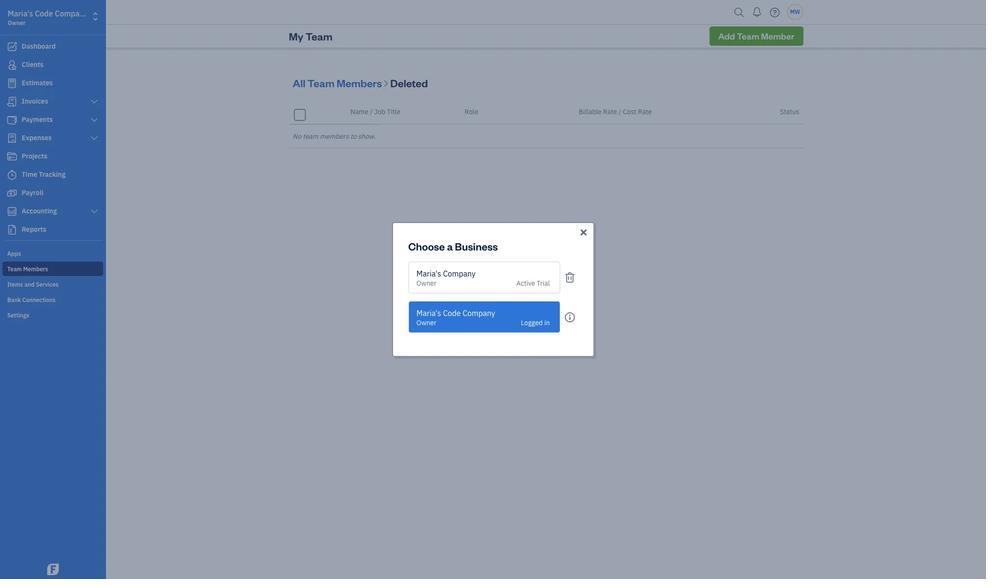 Task type: locate. For each thing, give the bounding box(es) containing it.
0 horizontal spatial code
[[35, 9, 53, 18]]

members
[[337, 76, 382, 90]]

show.
[[358, 132, 376, 141]]

team right add
[[737, 30, 760, 41]]

name
[[351, 107, 369, 116]]

code inside "choose a business" dialog
[[443, 308, 461, 318]]

owner for maria's code company
[[417, 319, 437, 327]]

invoice image
[[6, 97, 18, 107]]

2 chevron large down image from the top
[[90, 116, 99, 124]]

1 vertical spatial maria's
[[417, 269, 441, 279]]

title
[[387, 107, 401, 116]]

maria's
[[8, 9, 33, 18], [417, 269, 441, 279], [417, 308, 441, 318]]

owner up dashboard icon
[[8, 19, 25, 27]]

1 chevron large down image from the top
[[90, 98, 99, 106]]

/
[[370, 107, 373, 116], [619, 107, 622, 116]]

bank connections image
[[7, 296, 103, 304]]

2 vertical spatial company
[[463, 308, 495, 318]]

1 horizontal spatial /
[[619, 107, 622, 116]]

business
[[455, 240, 498, 253]]

team right my
[[306, 29, 333, 43]]

chevron large down image
[[90, 134, 99, 142]]

maria's code company
[[417, 308, 495, 318]]

active trial
[[517, 279, 550, 288]]

maria's inside the "maria's code company owner"
[[8, 9, 33, 18]]

team
[[306, 29, 333, 43], [737, 30, 760, 41], [308, 76, 335, 90]]

0 vertical spatial maria's
[[8, 9, 33, 18]]

rate right cost on the right top
[[638, 107, 652, 116]]

choose
[[408, 240, 445, 253]]

maria's up dashboard icon
[[8, 9, 33, 18]]

chevron large down image for invoice image at the left top
[[90, 98, 99, 106]]

to
[[351, 132, 357, 141]]

dashboard image
[[6, 42, 18, 52]]

company for maria's code company
[[463, 308, 495, 318]]

cost
[[623, 107, 637, 116]]

code
[[35, 9, 53, 18], [443, 308, 461, 318]]

no team members to show.
[[293, 132, 376, 141]]

owner
[[8, 19, 25, 27], [417, 279, 437, 288], [417, 319, 437, 327]]

maria's for maria's company
[[417, 269, 441, 279]]

/ left job
[[370, 107, 373, 116]]

role
[[465, 107, 478, 116]]

timer image
[[6, 170, 18, 180]]

1 / from the left
[[370, 107, 373, 116]]

money image
[[6, 188, 18, 198]]

0 vertical spatial chevron large down image
[[90, 98, 99, 106]]

in
[[545, 319, 550, 327]]

logged in
[[521, 319, 550, 327]]

chevron large down image
[[90, 98, 99, 106], [90, 116, 99, 124], [90, 208, 99, 215]]

maria's down choose on the top of the page
[[417, 269, 441, 279]]

expense image
[[6, 134, 18, 143]]

search image
[[732, 5, 747, 20]]

payment image
[[6, 115, 18, 125]]

add team member
[[719, 30, 795, 41]]

project image
[[6, 152, 18, 161]]

estimate image
[[6, 79, 18, 88]]

1 vertical spatial chevron large down image
[[90, 116, 99, 124]]

2 vertical spatial chevron large down image
[[90, 208, 99, 215]]

go to help image
[[768, 5, 783, 20]]

0 horizontal spatial /
[[370, 107, 373, 116]]

members
[[320, 132, 349, 141]]

0 vertical spatial company
[[55, 9, 88, 18]]

add team member button
[[710, 27, 804, 46]]

0 vertical spatial code
[[35, 9, 53, 18]]

company
[[55, 9, 88, 18], [443, 269, 476, 279], [463, 308, 495, 318]]

rate
[[603, 107, 617, 116], [638, 107, 652, 116]]

report image
[[6, 225, 18, 235]]

billable rate / cost rate
[[579, 107, 652, 116]]

team inside button
[[737, 30, 760, 41]]

owner down maria's company
[[417, 279, 437, 288]]

team
[[303, 132, 318, 141]]

name / job title
[[351, 107, 401, 116]]

company inside the "maria's code company owner"
[[55, 9, 88, 18]]

1 vertical spatial owner
[[417, 279, 437, 288]]

owner down maria's code company
[[417, 319, 437, 327]]

team right all at the top
[[308, 76, 335, 90]]

rate left cost on the right top
[[603, 107, 617, 116]]

maria's down maria's company
[[417, 308, 441, 318]]

code inside the "maria's code company owner"
[[35, 9, 53, 18]]

/ left cost on the right top
[[619, 107, 622, 116]]

2 vertical spatial maria's
[[417, 308, 441, 318]]

2 vertical spatial owner
[[417, 319, 437, 327]]

0 horizontal spatial rate
[[603, 107, 617, 116]]

1 vertical spatial code
[[443, 308, 461, 318]]

1 horizontal spatial rate
[[638, 107, 652, 116]]

3 chevron large down image from the top
[[90, 208, 99, 215]]

0 vertical spatial owner
[[8, 19, 25, 27]]

1 horizontal spatial code
[[443, 308, 461, 318]]

add
[[719, 30, 735, 41]]



Task type: describe. For each thing, give the bounding box(es) containing it.
2 / from the left
[[619, 107, 622, 116]]

active
[[517, 279, 535, 288]]

team for add
[[737, 30, 760, 41]]

maria's for maria's code company
[[417, 308, 441, 318]]

job
[[374, 107, 386, 116]]

all team members link
[[293, 76, 384, 90]]

company for maria's code company owner
[[55, 9, 88, 18]]

team for my
[[306, 29, 333, 43]]

items and services image
[[7, 281, 103, 288]]

no
[[293, 132, 301, 141]]

owner inside the "maria's code company owner"
[[8, 19, 25, 27]]

maria's for maria's code company owner
[[8, 9, 33, 18]]

maria's code company owner
[[8, 9, 88, 27]]

code for maria's code company owner
[[35, 9, 53, 18]]

status
[[780, 107, 800, 116]]

my team
[[289, 29, 333, 43]]

chevron large down image for payment "icon"
[[90, 116, 99, 124]]

apps image
[[7, 250, 103, 257]]

2 rate from the left
[[638, 107, 652, 116]]

owner for maria's company
[[417, 279, 437, 288]]

choose a business
[[408, 240, 498, 253]]

trial
[[537, 279, 550, 288]]

billable
[[579, 107, 602, 116]]

a
[[447, 240, 453, 253]]

maria's company
[[417, 269, 476, 279]]

deleted
[[391, 76, 428, 90]]

logged
[[521, 319, 543, 327]]

client image
[[6, 60, 18, 70]]

my
[[289, 29, 304, 43]]

chart image
[[6, 207, 18, 216]]

settings image
[[7, 311, 103, 319]]

main element
[[0, 0, 130, 579]]

1 rate from the left
[[603, 107, 617, 116]]

all
[[293, 76, 306, 90]]

1 vertical spatial company
[[443, 269, 476, 279]]

freshbooks image
[[45, 564, 61, 575]]

close image
[[579, 227, 589, 239]]

code for maria's code company
[[443, 308, 461, 318]]

choose a business dialog
[[0, 211, 987, 369]]

member
[[761, 30, 795, 41]]

all team members
[[293, 76, 382, 90]]

chevron large down image for chart icon
[[90, 208, 99, 215]]

team for all
[[308, 76, 335, 90]]

delete image
[[565, 272, 576, 283]]

team members image
[[7, 265, 103, 273]]

info image
[[565, 312, 576, 323]]



Task type: vqa. For each thing, say whether or not it's contained in the screenshot.
the leftmost Cancel button
no



